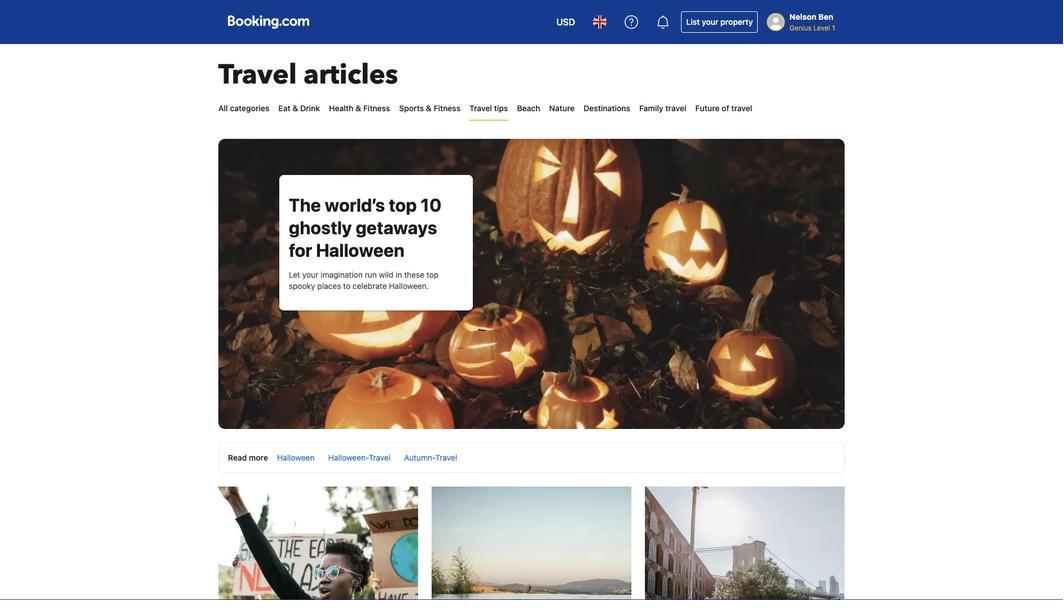 Task type: locate. For each thing, give the bounding box(es) containing it.
all categories
[[219, 104, 270, 113]]

0 vertical spatial travel
[[219, 56, 297, 93]]

fitness right "sports"
[[434, 104, 461, 113]]

& inside sports & fitness link
[[426, 104, 432, 113]]

places
[[318, 282, 341, 291]]

nature
[[550, 104, 575, 113]]

autumn-travel link
[[404, 453, 457, 463]]

your
[[702, 17, 719, 27], [303, 270, 319, 280]]

& for sports
[[426, 104, 432, 113]]

travel
[[666, 104, 687, 113], [732, 104, 753, 113], [369, 453, 391, 463], [436, 453, 457, 463]]

all categories link
[[219, 97, 270, 120]]

nature link
[[550, 97, 575, 120]]

2 horizontal spatial &
[[426, 104, 432, 113]]

your up spooky
[[303, 270, 319, 280]]

drink
[[300, 104, 320, 113]]

property
[[721, 17, 753, 27]]

1 horizontal spatial travel
[[470, 104, 492, 113]]

autumn-travel
[[404, 453, 457, 463]]

your for list
[[702, 17, 719, 27]]

usd
[[557, 17, 576, 27]]

getaways
[[356, 217, 438, 238]]

fitness
[[364, 104, 390, 113], [434, 104, 461, 113]]

10
[[421, 194, 442, 216]]

&
[[293, 104, 298, 113], [356, 104, 361, 113], [426, 104, 432, 113]]

& for health
[[356, 104, 361, 113]]

travel inside 'link'
[[732, 104, 753, 113]]

eat
[[279, 104, 291, 113]]

list
[[687, 17, 700, 27]]

spooky
[[289, 282, 315, 291]]

your right list at the right of page
[[702, 17, 719, 27]]

2 & from the left
[[356, 104, 361, 113]]

1 vertical spatial travel
[[470, 104, 492, 113]]

0 horizontal spatial your
[[303, 270, 319, 280]]

& inside eat & drink link
[[293, 104, 298, 113]]

1 horizontal spatial fitness
[[434, 104, 461, 113]]

travel left tips
[[470, 104, 492, 113]]

1
[[833, 24, 836, 32]]

0 horizontal spatial top
[[389, 194, 417, 216]]

ben
[[819, 12, 834, 21]]

eat & drink
[[279, 104, 320, 113]]

1 vertical spatial top
[[427, 270, 439, 280]]

& right eat
[[293, 104, 298, 113]]

usd button
[[550, 8, 582, 36]]

destinations
[[584, 104, 631, 113]]

& inside health & fitness link
[[356, 104, 361, 113]]

top up getaways
[[389, 194, 417, 216]]

0 horizontal spatial fitness
[[364, 104, 390, 113]]

your inside let your imagination run wild in these top spooky places to celebrate halloween.
[[303, 270, 319, 280]]

0 vertical spatial top
[[389, 194, 417, 216]]

articles
[[304, 56, 398, 93]]

health
[[329, 104, 354, 113]]

& right "sports"
[[426, 104, 432, 113]]

0 horizontal spatial &
[[293, 104, 298, 113]]

top inside let your imagination run wild in these top spooky places to celebrate halloween.
[[427, 270, 439, 280]]

1 horizontal spatial your
[[702, 17, 719, 27]]

fitness left "sports"
[[364, 104, 390, 113]]

categories
[[230, 104, 270, 113]]

travel for autumn-travel
[[436, 453, 457, 463]]

travel
[[219, 56, 297, 93], [470, 104, 492, 113]]

celebrate
[[353, 282, 387, 291]]

travel tips
[[470, 104, 508, 113]]

2 fitness from the left
[[434, 104, 461, 113]]

travel up the 'categories'
[[219, 56, 297, 93]]

halloween
[[277, 453, 315, 463]]

top
[[389, 194, 417, 216], [427, 270, 439, 280]]

all
[[219, 104, 228, 113]]

3 & from the left
[[426, 104, 432, 113]]

1 vertical spatial your
[[303, 270, 319, 280]]

of
[[722, 104, 730, 113]]

0 vertical spatial your
[[702, 17, 719, 27]]

nelson
[[790, 12, 817, 21]]

sports & fitness
[[399, 104, 461, 113]]

eat & drink link
[[279, 97, 320, 120]]

& right the 'health'
[[356, 104, 361, 113]]

future of travel
[[696, 104, 753, 113]]

1 & from the left
[[293, 104, 298, 113]]

for
[[289, 239, 312, 261]]

1 horizontal spatial &
[[356, 104, 361, 113]]

more
[[249, 453, 268, 463]]

halloween.
[[389, 282, 429, 291]]

halloween
[[316, 239, 405, 261]]

1 fitness from the left
[[364, 104, 390, 113]]

beach
[[517, 104, 541, 113]]

wild
[[379, 270, 394, 280]]

family travel
[[640, 104, 687, 113]]

in
[[396, 270, 402, 280]]

these
[[404, 270, 425, 280]]

travel articles
[[219, 56, 398, 93]]

0 horizontal spatial travel
[[219, 56, 297, 93]]

1 horizontal spatial top
[[427, 270, 439, 280]]

top right these
[[427, 270, 439, 280]]



Task type: vqa. For each thing, say whether or not it's contained in the screenshot.
the middle "I"
no



Task type: describe. For each thing, give the bounding box(es) containing it.
run
[[365, 270, 377, 280]]

family
[[640, 104, 664, 113]]

halloween link
[[277, 453, 315, 463]]

travel for halloween-travel
[[369, 453, 391, 463]]

fitness for sports & fitness
[[434, 104, 461, 113]]

travel for travel tips
[[470, 104, 492, 113]]

let your imagination run wild in these top spooky places to celebrate halloween.
[[289, 270, 439, 291]]

imagination
[[321, 270, 363, 280]]

your for let
[[303, 270, 319, 280]]

future
[[696, 104, 720, 113]]

read
[[228, 453, 247, 463]]

list your property
[[687, 17, 753, 27]]

travel for travel articles
[[219, 56, 297, 93]]

travel for family travel
[[666, 104, 687, 113]]

ghostly
[[289, 217, 352, 238]]

health & fitness link
[[329, 97, 390, 120]]

the world's top 10 ghostly getaways for halloween link
[[289, 194, 442, 261]]

read more
[[228, 453, 268, 463]]

halloween-
[[328, 453, 369, 463]]

future of travel link
[[696, 97, 753, 120]]

level
[[814, 24, 831, 32]]

let
[[289, 270, 300, 280]]

tips
[[494, 104, 508, 113]]

sports & fitness link
[[399, 97, 461, 120]]

list your property link
[[682, 11, 759, 33]]

health & fitness
[[329, 104, 390, 113]]

the
[[289, 194, 321, 216]]

fitness for health & fitness
[[364, 104, 390, 113]]

genius
[[790, 24, 812, 32]]

travel tips link
[[470, 97, 508, 120]]

halloween-travel
[[328, 453, 391, 463]]

booking.com online hotel reservations image
[[228, 15, 309, 29]]

& for eat
[[293, 104, 298, 113]]

halloween-travel link
[[328, 453, 391, 463]]

the world's top 10 ghostly getaways for halloween
[[289, 194, 442, 261]]

world's
[[325, 194, 385, 216]]

sports
[[399, 104, 424, 113]]

family travel link
[[640, 97, 687, 120]]

top inside the world's top 10 ghostly getaways for halloween
[[389, 194, 417, 216]]

beach link
[[517, 97, 541, 120]]

autumn-
[[404, 453, 436, 463]]

nelson ben genius level 1
[[790, 12, 836, 32]]

destinations link
[[584, 97, 631, 120]]

to
[[343, 282, 351, 291]]



